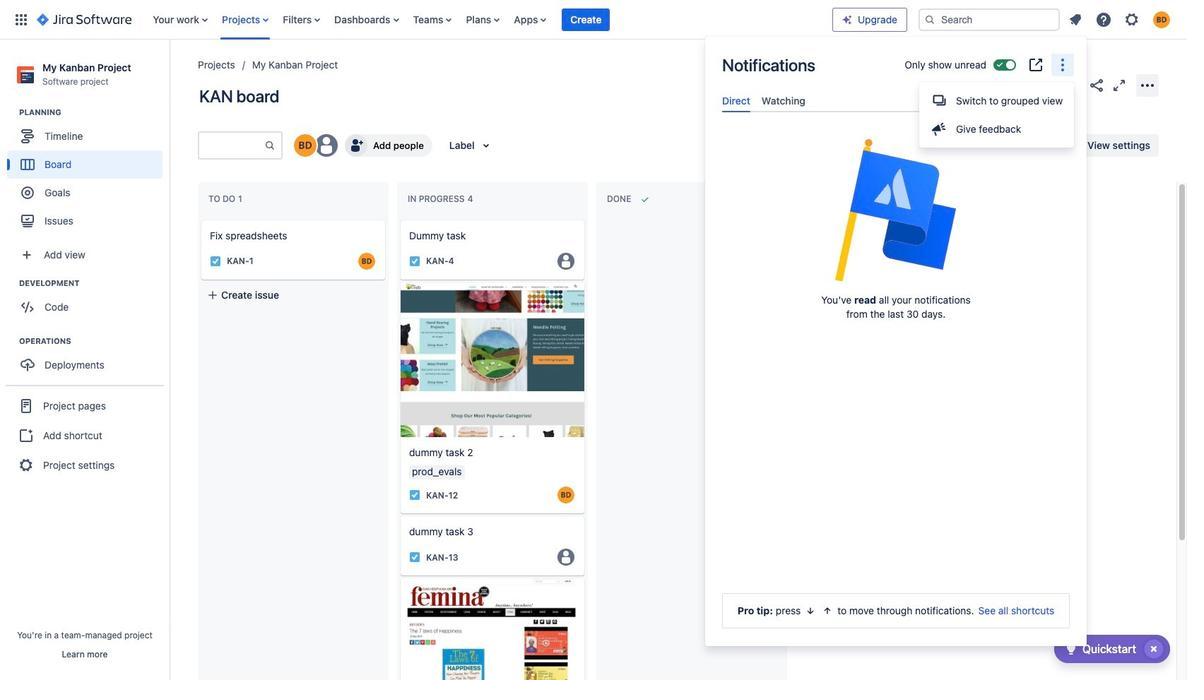 Task type: vqa. For each thing, say whether or not it's contained in the screenshot.
heading
yes



Task type: locate. For each thing, give the bounding box(es) containing it.
open notifications in a new tab image
[[1028, 57, 1045, 74]]

group for operations image
[[7, 336, 169, 384]]

banner
[[0, 0, 1187, 40]]

1 vertical spatial task image
[[409, 552, 421, 564]]

heading for development image
[[19, 278, 169, 289]]

group
[[919, 82, 1074, 148], [7, 107, 169, 240], [7, 278, 169, 326], [7, 336, 169, 384], [6, 385, 164, 486]]

settings image
[[1124, 11, 1141, 28]]

task image
[[210, 256, 221, 267], [409, 256, 421, 267]]

arrow down image
[[805, 606, 817, 617]]

1 task image from the top
[[409, 490, 421, 501]]

search image
[[924, 14, 936, 25]]

heading
[[19, 107, 169, 118], [19, 278, 169, 289], [19, 336, 169, 347]]

2 heading from the top
[[19, 278, 169, 289]]

None search field
[[919, 8, 1060, 31]]

list item
[[562, 0, 610, 39]]

2 task image from the left
[[409, 256, 421, 267]]

1 horizontal spatial task image
[[409, 256, 421, 267]]

dialog
[[705, 37, 1087, 647]]

development image
[[2, 275, 19, 292]]

task image down 'to do' element
[[210, 256, 221, 267]]

operations image
[[2, 333, 19, 350]]

1 vertical spatial heading
[[19, 278, 169, 289]]

0 horizontal spatial task image
[[210, 256, 221, 267]]

help image
[[1095, 11, 1112, 28]]

in progress element
[[408, 194, 476, 204]]

2 vertical spatial heading
[[19, 336, 169, 347]]

task image for 'to do' element
[[210, 256, 221, 267]]

appswitcher icon image
[[13, 11, 30, 28]]

tab panel
[[717, 113, 1076, 125]]

star kan board image
[[1066, 77, 1083, 94]]

add people image
[[348, 137, 365, 154]]

2 task image from the top
[[409, 552, 421, 564]]

to do element
[[208, 194, 245, 204]]

goal image
[[21, 187, 34, 199]]

tab list
[[717, 89, 1076, 113]]

jira software image
[[37, 11, 132, 28], [37, 11, 132, 28]]

create issue image
[[391, 211, 408, 228]]

arrow up image
[[822, 606, 834, 617]]

0 vertical spatial task image
[[409, 490, 421, 501]]

list
[[146, 0, 833, 39], [1063, 7, 1179, 32]]

0 vertical spatial heading
[[19, 107, 169, 118]]

Search field
[[919, 8, 1060, 31]]

dismiss quickstart image
[[1143, 638, 1165, 661]]

1 heading from the top
[[19, 107, 169, 118]]

1 task image from the left
[[210, 256, 221, 267]]

3 heading from the top
[[19, 336, 169, 347]]

more actions image
[[1139, 77, 1156, 94]]

task image
[[409, 490, 421, 501], [409, 552, 421, 564]]

task image down "in progress" element
[[409, 256, 421, 267]]



Task type: describe. For each thing, give the bounding box(es) containing it.
heading for operations image
[[19, 336, 169, 347]]

your profile and settings image
[[1153, 11, 1170, 28]]

0 horizontal spatial list
[[146, 0, 833, 39]]

group for planning image
[[7, 107, 169, 240]]

notifications image
[[1067, 11, 1084, 28]]

more image
[[1054, 57, 1071, 74]]

sidebar element
[[0, 40, 170, 681]]

primary element
[[8, 0, 833, 39]]

task image for "in progress" element
[[409, 256, 421, 267]]

1 horizontal spatial list
[[1063, 7, 1179, 32]]

check image
[[1063, 641, 1080, 658]]

import image
[[898, 137, 915, 154]]

planning image
[[2, 104, 19, 121]]

Search this board text field
[[199, 133, 264, 158]]

group for development image
[[7, 278, 169, 326]]

sidebar navigation image
[[154, 57, 185, 85]]

heading for planning image
[[19, 107, 169, 118]]

enter full screen image
[[1111, 77, 1128, 94]]



